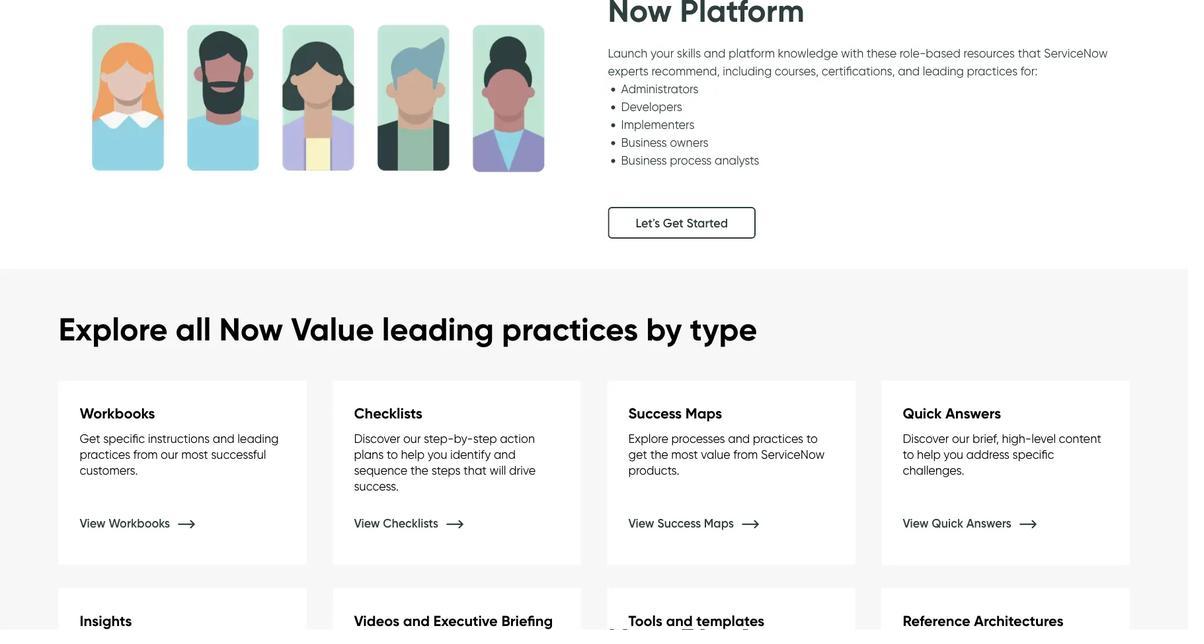 Task type: vqa. For each thing, say whether or not it's contained in the screenshot.
Workbooks to the bottom
yes



Task type: locate. For each thing, give the bounding box(es) containing it.
discover up "plans" at the bottom left
[[354, 431, 400, 446]]

0 horizontal spatial you
[[428, 447, 447, 461]]

3 view from the left
[[903, 516, 929, 530]]

architectures
[[974, 612, 1064, 630]]

from
[[133, 447, 158, 461], [734, 447, 758, 461]]

1 horizontal spatial specific
[[1013, 447, 1055, 461]]

0 horizontal spatial leading
[[238, 431, 279, 446]]

customers.
[[80, 463, 138, 477]]

2 most from the left
[[671, 447, 698, 461]]

specific inside discover our brief, high-level content to help you address specific challenges.
[[1013, 447, 1055, 461]]

leading for explore all now value leading practices by type
[[382, 310, 494, 349]]

tools
[[629, 612, 663, 630]]

you down step-
[[428, 447, 447, 461]]

1 you from the left
[[428, 447, 447, 461]]

0 vertical spatial get
[[663, 216, 684, 230]]

0 vertical spatial workbooks
[[80, 404, 155, 422]]

0 horizontal spatial most
[[181, 447, 208, 461]]

you
[[428, 447, 447, 461], [944, 447, 964, 461]]

the
[[650, 447, 668, 461], [411, 463, 429, 477]]

1 horizontal spatial the
[[650, 447, 668, 461]]

0 horizontal spatial explore
[[59, 310, 168, 349]]

0 horizontal spatial specific
[[103, 431, 145, 446]]

and up the successful
[[213, 431, 235, 446]]

0 horizontal spatial servicenow
[[761, 447, 825, 461]]

specific
[[103, 431, 145, 446], [1013, 447, 1055, 461]]

checklists down success.
[[383, 516, 439, 530]]

2 horizontal spatial leading
[[923, 64, 964, 78]]

1 horizontal spatial you
[[944, 447, 964, 461]]

success
[[629, 404, 682, 422], [658, 516, 701, 530]]

0 horizontal spatial discover
[[354, 431, 400, 446]]

our down instructions
[[161, 447, 178, 461]]

answers
[[946, 404, 1001, 422], [967, 516, 1012, 530]]

based
[[926, 46, 961, 61]]

0 horizontal spatial get
[[80, 431, 100, 446]]

leading inside 'launch your skills and platform knowledge with these role-based resources that servicenow experts recommend, including courses, certifications, and leading practices for: administrators developers implementers business owners business process analysts'
[[923, 64, 964, 78]]

address
[[967, 447, 1010, 461]]

2 horizontal spatial to
[[903, 447, 914, 461]]

success.
[[354, 479, 399, 493]]

1 vertical spatial checklists
[[383, 516, 439, 530]]

view
[[80, 516, 106, 530], [629, 516, 655, 530], [903, 516, 929, 530], [354, 516, 380, 530]]

get up "customers."
[[80, 431, 100, 446]]

2 you from the left
[[944, 447, 964, 461]]

1 vertical spatial specific
[[1013, 447, 1055, 461]]

explore all now value leading practices by type
[[59, 310, 757, 349]]

our left brief,
[[952, 431, 970, 446]]

experts
[[608, 64, 649, 78]]

owners
[[670, 135, 709, 150]]

to
[[807, 431, 818, 446], [387, 447, 398, 461], [903, 447, 914, 461]]

1 most from the left
[[181, 447, 208, 461]]

0 vertical spatial maps
[[686, 404, 722, 422]]

business
[[621, 135, 667, 150], [621, 153, 667, 168]]

the left steps
[[411, 463, 429, 477]]

0 vertical spatial leading
[[923, 64, 964, 78]]

1 horizontal spatial servicenow
[[1044, 46, 1108, 61]]

success down products.
[[658, 516, 701, 530]]

servicenow
[[1044, 46, 1108, 61], [761, 447, 825, 461]]

our inside discover our brief, high-level content to help you address specific challenges.
[[952, 431, 970, 446]]

our
[[403, 431, 421, 446], [952, 431, 970, 446], [161, 447, 178, 461]]

certifications,
[[822, 64, 895, 78]]

0 horizontal spatial the
[[411, 463, 429, 477]]

view down products.
[[629, 516, 655, 530]]

resources
[[964, 46, 1015, 61]]

2 from from the left
[[734, 447, 758, 461]]

0 vertical spatial explore
[[59, 310, 168, 349]]

launch your skills and platform knowledge with these role-based resources that servicenow experts recommend, including courses, certifications, and leading practices for: administrators developers implementers business owners business process analysts
[[608, 46, 1108, 168]]

most down instructions
[[181, 447, 208, 461]]

you inside discover our step-by-step action plans to help you identify and sequence the steps that will drive success.
[[428, 447, 447, 461]]

view success maps link
[[629, 516, 779, 530]]

insights
[[80, 612, 132, 630]]

success up get
[[629, 404, 682, 422]]

and right videos at the bottom left
[[403, 612, 430, 630]]

help up challenges.
[[917, 447, 941, 461]]

started​
[[687, 216, 728, 230]]

1 horizontal spatial leading
[[382, 310, 494, 349]]

that inside discover our step-by-step action plans to help you identify and sequence the steps that will drive success.
[[464, 463, 487, 477]]

practices inside 'launch your skills and platform knowledge with these role-based resources that servicenow experts recommend, including courses, certifications, and leading practices for: administrators developers implementers business owners business process analysts'
[[967, 64, 1018, 78]]

get specific instructions and leading practices from our most successful customers.
[[80, 431, 279, 477]]

0 vertical spatial quick
[[903, 404, 942, 422]]

1 horizontal spatial to
[[807, 431, 818, 446]]

from inside get specific instructions and leading practices from our most successful customers.
[[133, 447, 158, 461]]

1 horizontal spatial get
[[663, 216, 684, 230]]

view for quick answers
[[903, 516, 929, 530]]

4 view from the left
[[354, 516, 380, 530]]

discover inside discover our brief, high-level content to help you address specific challenges.
[[903, 431, 949, 446]]

view down challenges.
[[903, 516, 929, 530]]

workbooks down "customers."
[[109, 516, 170, 530]]

2 vertical spatial leading
[[238, 431, 279, 446]]

and up the will
[[494, 447, 516, 461]]

1 vertical spatial business
[[621, 153, 667, 168]]

templates
[[697, 612, 765, 630]]

that up for:
[[1018, 46, 1041, 61]]

our left step-
[[403, 431, 421, 446]]

view checklists
[[354, 516, 442, 530]]

explore for explore processes and practices to get the most value from servicenow products.
[[629, 431, 669, 446]]

view for checklists
[[354, 516, 380, 530]]

discover for checklists
[[354, 431, 400, 446]]

let's get started​
[[636, 216, 728, 230]]

1 vertical spatial maps
[[704, 516, 734, 530]]

get right let's on the right of the page
[[663, 216, 684, 230]]

you up challenges.
[[944, 447, 964, 461]]

to inside discover our step-by-step action plans to help you identify and sequence the steps that will drive success.
[[387, 447, 398, 461]]

checklists
[[354, 404, 423, 422], [383, 516, 439, 530]]

courses,
[[775, 64, 819, 78]]

explore for explore all now value leading practices by type
[[59, 310, 168, 349]]

1 vertical spatial that
[[464, 463, 487, 477]]

1 vertical spatial leading
[[382, 310, 494, 349]]

1 vertical spatial servicenow
[[761, 447, 825, 461]]

challenges.
[[903, 463, 965, 477]]

workbooks up "customers."
[[80, 404, 155, 422]]

1 vertical spatial explore
[[629, 431, 669, 446]]

quick down challenges.
[[932, 516, 964, 530]]

now
[[219, 310, 283, 349]]

0 horizontal spatial that
[[464, 463, 487, 477]]

0 vertical spatial the
[[650, 447, 668, 461]]

1 vertical spatial the
[[411, 463, 429, 477]]

0 vertical spatial success
[[629, 404, 682, 422]]

1 vertical spatial success
[[658, 516, 701, 530]]

practices inside get specific instructions and leading practices from our most successful customers.
[[80, 447, 130, 461]]

leading inside get specific instructions and leading practices from our most successful customers.
[[238, 431, 279, 446]]

0 horizontal spatial from
[[133, 447, 158, 461]]

discover inside discover our step-by-step action plans to help you identify and sequence the steps that will drive success.
[[354, 431, 400, 446]]

1 horizontal spatial our
[[403, 431, 421, 446]]

view quick answers link
[[903, 516, 1056, 530]]

explore
[[59, 310, 168, 349], [629, 431, 669, 446]]

that
[[1018, 46, 1041, 61], [464, 463, 487, 477]]

from right value
[[734, 447, 758, 461]]

1 vertical spatial workbooks
[[109, 516, 170, 530]]

you inside discover our brief, high-level content to help you address specific challenges.
[[944, 447, 964, 461]]

the inside explore processes and practices to get the most value from servicenow products.
[[650, 447, 668, 461]]

1 vertical spatial get
[[80, 431, 100, 446]]

2 horizontal spatial our
[[952, 431, 970, 446]]

our for checklists
[[403, 431, 421, 446]]

that down identify
[[464, 463, 487, 477]]

quick answers
[[903, 404, 1001, 422]]

0 horizontal spatial to
[[387, 447, 398, 461]]

0 horizontal spatial help
[[401, 447, 425, 461]]

1 horizontal spatial explore
[[629, 431, 669, 446]]

2 discover from the left
[[903, 431, 949, 446]]

view down "customers."
[[80, 516, 106, 530]]

0 vertical spatial specific
[[103, 431, 145, 446]]

1 horizontal spatial most
[[671, 447, 698, 461]]

implementers
[[621, 117, 695, 132]]

the up products.
[[650, 447, 668, 461]]

leading
[[923, 64, 964, 78], [382, 310, 494, 349], [238, 431, 279, 446]]

from down instructions
[[133, 447, 158, 461]]

launch
[[608, 46, 648, 61]]

2 view from the left
[[629, 516, 655, 530]]

specific down level
[[1013, 447, 1055, 461]]

practices inside explore processes and practices to get the most value from servicenow products.
[[753, 431, 804, 446]]

help
[[401, 447, 425, 461], [917, 447, 941, 461]]

quick up challenges.
[[903, 404, 942, 422]]

0 vertical spatial servicenow
[[1044, 46, 1108, 61]]

help down step-
[[401, 447, 425, 461]]

quick
[[903, 404, 942, 422], [932, 516, 964, 530]]

the inside discover our step-by-step action plans to help you identify and sequence the steps that will drive success.
[[411, 463, 429, 477]]

1 horizontal spatial that
[[1018, 46, 1041, 61]]

view down success.
[[354, 516, 380, 530]]

content
[[1059, 431, 1102, 446]]

workbooks
[[80, 404, 155, 422], [109, 516, 170, 530]]

that inside 'launch your skills and platform knowledge with these role-based resources that servicenow experts recommend, including courses, certifications, and leading practices for: administrators developers implementers business owners business process analysts'
[[1018, 46, 1041, 61]]

our inside discover our step-by-step action plans to help you identify and sequence the steps that will drive success.
[[403, 431, 421, 446]]

type
[[690, 310, 757, 349]]

get
[[663, 216, 684, 230], [80, 431, 100, 446]]

most
[[181, 447, 208, 461], [671, 447, 698, 461]]

explore inside explore processes and practices to get the most value from servicenow products.
[[629, 431, 669, 446]]

1 horizontal spatial discover
[[903, 431, 949, 446]]

by-
[[454, 431, 473, 446]]

1 discover from the left
[[354, 431, 400, 446]]

administrators
[[621, 82, 699, 96]]

1 help from the left
[[401, 447, 425, 461]]

specific inside get specific instructions and leading practices from our most successful customers.
[[103, 431, 145, 446]]

discover up challenges.
[[903, 431, 949, 446]]

0 vertical spatial business
[[621, 135, 667, 150]]

0 vertical spatial that
[[1018, 46, 1041, 61]]

checklists up "plans" at the bottom left
[[354, 404, 423, 422]]

1 horizontal spatial help
[[917, 447, 941, 461]]

1 from from the left
[[133, 447, 158, 461]]

1 horizontal spatial from
[[734, 447, 758, 461]]

help inside discover our brief, high-level content to help you address specific challenges.
[[917, 447, 941, 461]]

practices
[[967, 64, 1018, 78], [502, 310, 638, 349], [753, 431, 804, 446], [80, 447, 130, 461]]

and
[[704, 46, 726, 61], [898, 64, 920, 78], [213, 431, 235, 446], [728, 431, 750, 446], [494, 447, 516, 461], [403, 612, 430, 630], [666, 612, 693, 630]]

discover
[[354, 431, 400, 446], [903, 431, 949, 446]]

1 view from the left
[[80, 516, 106, 530]]

0 horizontal spatial our
[[161, 447, 178, 461]]

most down processes
[[671, 447, 698, 461]]

and up value
[[728, 431, 750, 446]]

identify
[[450, 447, 491, 461]]

2 help from the left
[[917, 447, 941, 461]]

let's
[[636, 216, 660, 230]]

specific up "customers."
[[103, 431, 145, 446]]



Task type: describe. For each thing, give the bounding box(es) containing it.
step
[[473, 431, 497, 446]]

1 vertical spatial answers
[[967, 516, 1012, 530]]

these
[[867, 46, 897, 61]]

by
[[646, 310, 682, 349]]

explore processes and practices to get the most value from servicenow products.
[[629, 431, 825, 477]]

step-
[[424, 431, 454, 446]]

reference
[[903, 612, 971, 630]]

1 business from the top
[[621, 135, 667, 150]]

servicenow inside 'launch your skills and platform knowledge with these role-based resources that servicenow experts recommend, including courses, certifications, and leading practices for: administrators developers implementers business owners business process analysts'
[[1044, 46, 1108, 61]]

your
[[651, 46, 674, 61]]

0 vertical spatial answers
[[946, 404, 1001, 422]]

briefing
[[502, 612, 553, 630]]

sequence
[[354, 463, 408, 477]]

skills
[[677, 46, 701, 61]]

and inside explore processes and practices to get the most value from servicenow products.
[[728, 431, 750, 446]]

to inside explore processes and practices to get the most value from servicenow products.
[[807, 431, 818, 446]]

2 business from the top
[[621, 153, 667, 168]]

platform
[[729, 46, 775, 61]]

brief,
[[973, 431, 999, 446]]

with
[[841, 46, 864, 61]]

drive
[[509, 463, 536, 477]]

videos and executive briefing decks
[[354, 612, 553, 630]]

all
[[176, 310, 211, 349]]

and down role-
[[898, 64, 920, 78]]

and inside discover our step-by-step action plans to help you identify and sequence the steps that will drive success.
[[494, 447, 516, 461]]

get inside get specific instructions and leading practices from our most successful customers.
[[80, 431, 100, 446]]

steps
[[432, 463, 461, 477]]

and inside videos and executive briefing decks
[[403, 612, 430, 630]]

process
[[670, 153, 712, 168]]

tools and templates
[[629, 612, 765, 630]]

most inside explore processes and practices to get the most value from servicenow products.
[[671, 447, 698, 461]]

view checklists link
[[354, 516, 483, 530]]

leading for get specific instructions and leading practices from our most successful customers.
[[238, 431, 279, 446]]

instructions
[[148, 431, 210, 446]]

level
[[1032, 431, 1056, 446]]

including
[[723, 64, 772, 78]]

executive
[[433, 612, 498, 630]]

discover our brief, high-level content to help you address specific challenges.
[[903, 431, 1102, 477]]

recommend,
[[652, 64, 720, 78]]

action
[[500, 431, 535, 446]]

for:
[[1021, 64, 1038, 78]]

will
[[490, 463, 506, 477]]

value
[[291, 310, 374, 349]]

reference architectures
[[903, 612, 1064, 630]]

help inside discover our step-by-step action plans to help you identify and sequence the steps that will drive success.
[[401, 447, 425, 461]]

successful
[[211, 447, 266, 461]]

get
[[629, 447, 647, 461]]

and right tools
[[666, 612, 693, 630]]

products.
[[629, 463, 680, 477]]

role-
[[900, 46, 926, 61]]

and inside get specific instructions and leading practices from our most successful customers.
[[213, 431, 235, 446]]

success maps
[[629, 404, 722, 422]]

our for quick answers
[[952, 431, 970, 446]]

our inside get specific instructions and leading practices from our most successful customers.
[[161, 447, 178, 461]]

decks
[[354, 627, 395, 630]]

discover our step-by-step action plans to help you identify and sequence the steps that will drive success.
[[354, 431, 536, 493]]

servicenow inside explore processes and practices to get the most value from servicenow products.
[[761, 447, 825, 461]]

view workbooks
[[80, 516, 173, 530]]

high-
[[1002, 431, 1032, 446]]

and right skills
[[704, 46, 726, 61]]

discover for quick answers
[[903, 431, 949, 446]]

value
[[701, 447, 731, 461]]

view for workbooks
[[80, 516, 106, 530]]

view for success maps
[[629, 516, 655, 530]]

1 vertical spatial quick
[[932, 516, 964, 530]]

let's get started​ link
[[608, 207, 756, 239]]

developers
[[621, 100, 682, 114]]

plans
[[354, 447, 384, 461]]

analysts
[[715, 153, 760, 168]]

videos
[[354, 612, 400, 630]]

most inside get specific instructions and leading practices from our most successful customers.
[[181, 447, 208, 461]]

view workbooks link
[[80, 516, 215, 530]]

get inside let's get started​ link
[[663, 216, 684, 230]]

0 vertical spatial checklists
[[354, 404, 423, 422]]

knowledge
[[778, 46, 838, 61]]

to inside discover our brief, high-level content to help you address specific challenges.
[[903, 447, 914, 461]]

view success maps
[[629, 516, 737, 530]]

processes
[[672, 431, 725, 446]]

from inside explore processes and practices to get the most value from servicenow products.
[[734, 447, 758, 461]]

view quick answers
[[903, 516, 1015, 530]]



